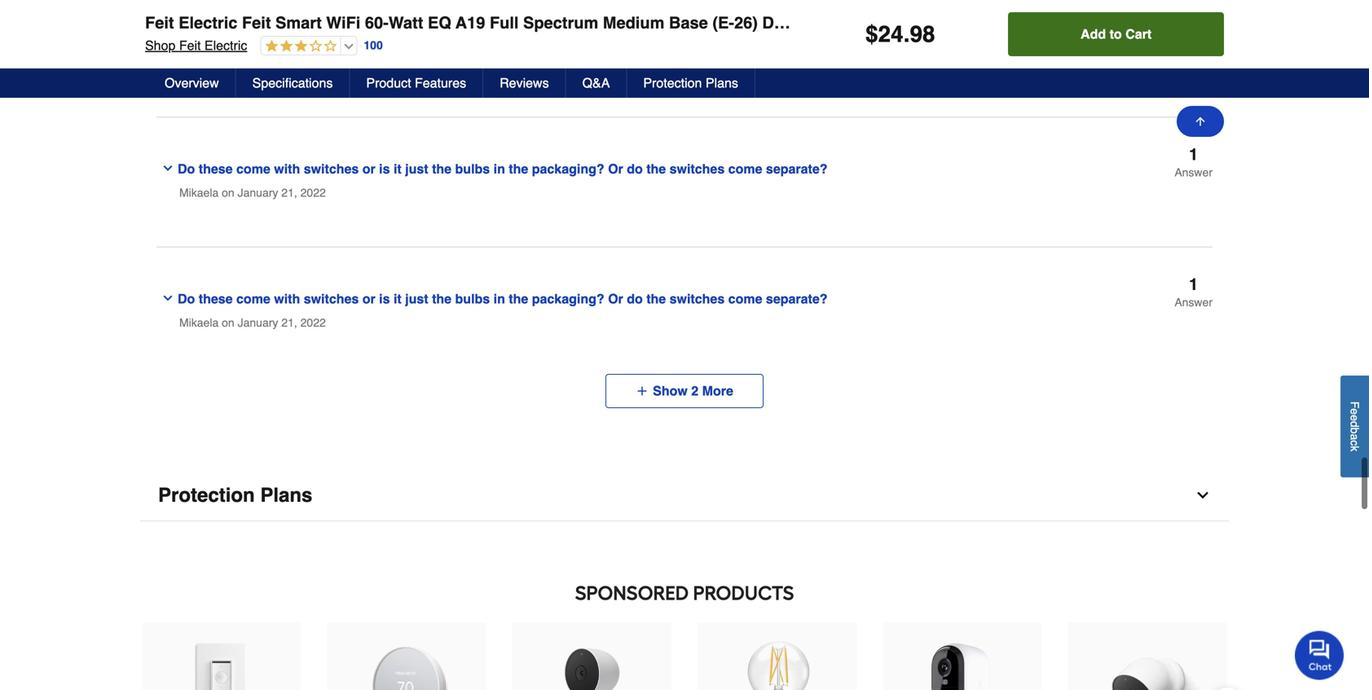 Task type: describe. For each thing, give the bounding box(es) containing it.
arrow up image
[[1194, 115, 1207, 128]]

1 answer for 2nd the 1 answer element from the bottom
[[1175, 145, 1213, 179]]

a19
[[456, 13, 485, 32]]

these for chevron down image within the mikaela's question on january 21, 2022 element
[[199, 31, 233, 46]]

1 1 answer element from the top
[[1175, 145, 1213, 179]]

eaton wi-fi smart single-pole/3-way smart with led decorator light dimmer with built-in alexa, white image
[[158, 624, 285, 691]]

d
[[1349, 422, 1362, 428]]

chat invite button image
[[1295, 631, 1345, 680]]

arlo essential outdoor camera (2nd generation) indoor/outdoor 1-channel 1-camera 2k battery-operated spotlight security camera system image
[[899, 624, 1026, 691]]

answer for 2nd the 1 answer element from the bottom
[[1175, 166, 1213, 179]]

on for 2nd the 1 answer element chevron down icon
[[222, 316, 235, 329]]

mikaela for 2nd the 1 answer element from the bottom chevron down icon
[[179, 186, 219, 199]]

do these come with switches or is it just the bulbs in the packaging? or do the switches come separate? for 2nd the 1 answer element chevron down icon
[[178, 291, 828, 306]]

separate? inside mikaela's question on january 21, 2022 element
[[766, 31, 828, 46]]

bulb
[[977, 13, 1014, 32]]

pack)
[[1038, 13, 1082, 32]]

light
[[933, 13, 973, 32]]

more
[[702, 383, 734, 398]]

southdeep products heading
[[140, 577, 1229, 610]]

just for chevron down image within the mikaela's question on january 21, 2022 element
[[405, 31, 429, 46]]

separate? for 2nd the 1 answer element
[[766, 291, 828, 306]]

january for 2nd the 1 answer element
[[238, 316, 278, 329]]

just for 2nd the 1 answer element chevron down icon
[[405, 291, 429, 306]]

mikaela on january 21, 2022 for 2nd the 1 answer element from the bottom
[[179, 186, 326, 199]]

1 horizontal spatial protection
[[644, 75, 702, 90]]

q&a button
[[566, 68, 627, 98]]

bulbs for 2nd the 1 answer element from the bottom
[[455, 161, 490, 176]]

wifi
[[326, 13, 361, 32]]

specifications button
[[236, 68, 350, 98]]

0 vertical spatial electric
[[179, 13, 238, 32]]

f
[[1349, 402, 1362, 409]]

plans for protection plans button to the top
[[706, 75, 739, 90]]

or for 2nd the 1 answer element from the bottom
[[608, 161, 623, 176]]

sponsored products
[[575, 582, 794, 605]]

wiz tunable white 60-watt eq g25 tunable white medium base (e-26) dimmable smart led light bulb image
[[714, 624, 841, 691]]

1 horizontal spatial feit
[[179, 38, 201, 53]]

product features
[[366, 75, 466, 90]]

sponsored
[[575, 582, 689, 605]]

or inside mikaela's question on january 21, 2022 element
[[363, 31, 376, 46]]

plus image
[[636, 385, 649, 398]]

mikaela on january 21, 2022 for 2nd the 1 answer element
[[179, 316, 326, 329]]

answer for 2nd the 1 answer element
[[1175, 296, 1213, 309]]

plans for the bottommost protection plans button
[[260, 484, 313, 507]]

it for 2nd the 1 answer element
[[394, 291, 402, 306]]

with for chevron down image within the mikaela's question on january 21, 2022 element
[[274, 31, 300, 46]]

q&a
[[583, 75, 610, 90]]

full
[[490, 13, 519, 32]]

it inside mikaela's question on january 21, 2022 element
[[394, 31, 402, 46]]

these for 2nd the 1 answer element chevron down icon
[[199, 291, 233, 306]]

is for 2nd the 1 answer element chevron down icon
[[379, 291, 390, 306]]

with for 2nd the 1 answer element from the bottom chevron down icon
[[274, 161, 300, 176]]

60-
[[365, 13, 389, 32]]

on for 2nd the 1 answer element from the bottom chevron down icon
[[222, 186, 235, 199]]

in inside mikaela's question on january 21, 2022 element
[[494, 31, 505, 46]]

24
[[878, 21, 904, 47]]

1 smart from the left
[[276, 13, 322, 32]]

1 for 2nd the 1 answer element from the bottom
[[1190, 145, 1199, 164]]

21, for 2nd the 1 answer element
[[282, 316, 297, 329]]

1 vertical spatial protection plans button
[[140, 470, 1229, 522]]

packaging? for 2nd the 1 answer element
[[532, 291, 605, 306]]

do for 2nd the 1 answer element from the bottom
[[627, 161, 643, 176]]

products
[[693, 582, 794, 605]]

watt
[[389, 13, 423, 32]]

features
[[415, 75, 466, 90]]

1 horizontal spatial protection plans
[[644, 75, 739, 90]]

$
[[866, 21, 878, 47]]

do these come with switches or is it just the bulbs in the packaging? or do the switches come separate? button for 2nd the 1 answer element from the bottom
[[157, 146, 1002, 180]]

google nest cam - indoor wired home security camera - smart security camera in snow image
[[528, 624, 656, 691]]

1 for 2nd the 1 answer element
[[1190, 275, 1199, 294]]

do for chevron down image within the mikaela's question on january 21, 2022 element
[[178, 31, 195, 46]]

reviews button
[[484, 68, 566, 98]]

mikaela on january 21, 2022 inside mikaela's question on january 21, 2022 element
[[179, 56, 326, 69]]

is for 2nd the 1 answer element from the bottom chevron down icon
[[379, 161, 390, 176]]

2 e from the top
[[1349, 415, 1362, 422]]

chevron down image inside mikaela's question on january 21, 2022 element
[[161, 32, 174, 45]]

these for 2nd the 1 answer element from the bottom chevron down icon
[[199, 161, 233, 176]]

2 horizontal spatial feit
[[242, 13, 271, 32]]



Task type: locate. For each thing, give the bounding box(es) containing it.
3 mikaela from the top
[[179, 316, 219, 329]]

f e e d b a c k button
[[1341, 376, 1370, 478]]

1 or from the top
[[608, 31, 623, 46]]

0 vertical spatial or
[[363, 31, 376, 46]]

2 vertical spatial do these come with switches or is it just the bulbs in the packaging? or do the switches come separate?
[[178, 291, 828, 306]]

0 vertical spatial these
[[199, 31, 233, 46]]

2 smart from the left
[[845, 13, 891, 32]]

2 vertical spatial january
[[238, 316, 278, 329]]

k
[[1349, 446, 1362, 452]]

1 vertical spatial these
[[199, 161, 233, 176]]

mikaela for chevron down image within the mikaela's question on january 21, 2022 element
[[179, 56, 219, 69]]

january for 2nd the 1 answer element from the bottom
[[238, 186, 278, 199]]

3 on from the top
[[222, 316, 235, 329]]

1 january from the top
[[238, 56, 278, 69]]

1 2022 from the top
[[301, 56, 326, 69]]

2 vertical spatial separate?
[[766, 291, 828, 306]]

2 2022 from the top
[[301, 186, 326, 199]]

do these come with switches or is it just the bulbs in the packaging? or do the switches come separate? inside mikaela's question on january 21, 2022 element
[[178, 31, 828, 46]]

100
[[364, 39, 383, 52]]

it
[[394, 31, 402, 46], [394, 161, 402, 176], [394, 291, 402, 306]]

add to cart
[[1081, 26, 1152, 42]]

overview
[[165, 75, 219, 90]]

just
[[405, 31, 429, 46], [405, 161, 429, 176], [405, 291, 429, 306]]

electric up the overview button
[[205, 38, 247, 53]]

1 vertical spatial or
[[608, 161, 623, 176]]

is inside mikaela's question on january 21, 2022 element
[[379, 31, 390, 46]]

1 vertical spatial january
[[238, 186, 278, 199]]

electric
[[179, 13, 238, 32], [205, 38, 247, 53]]

do these come with switches or is it just the bulbs in the packaging? or do the switches come separate? button for 2nd the 1 answer element
[[157, 276, 1002, 310]]

mikaela's question on january 21, 2022 element
[[157, 16, 1213, 118]]

0 vertical spatial separate?
[[766, 31, 828, 46]]

3 january from the top
[[238, 316, 278, 329]]

add to cart button
[[1009, 12, 1225, 56]]

do these come with switches or is it just the bulbs in the packaging? or do the switches come separate? for chevron down image within the mikaela's question on january 21, 2022 element
[[178, 31, 828, 46]]

do these come with switches or is it just the bulbs in the packaging? or do the switches come separate? button
[[157, 16, 1002, 50], [157, 146, 1002, 180], [157, 276, 1002, 310]]

2 vertical spatial do these come with switches or is it just the bulbs in the packaging? or do the switches come separate? button
[[157, 276, 1002, 310]]

3 do from the top
[[627, 291, 643, 306]]

1 mikaela on january 21, 2022 from the top
[[179, 56, 326, 69]]

2 do from the top
[[627, 161, 643, 176]]

2 1 from the top
[[1190, 275, 1199, 294]]

1 do from the top
[[178, 31, 195, 46]]

in for 2nd the 1 answer element
[[494, 291, 505, 306]]

3 it from the top
[[394, 291, 402, 306]]

1 vertical spatial 1 answer
[[1175, 275, 1213, 309]]

show 2 more
[[653, 383, 734, 398]]

1 answer from the top
[[1175, 166, 1213, 179]]

e
[[1349, 409, 1362, 415], [1349, 415, 1362, 422]]

3 is from the top
[[379, 291, 390, 306]]

2 do these come with switches or is it just the bulbs in the packaging? or do the switches come separate? button from the top
[[157, 146, 1002, 180]]

1 do these come with switches or is it just the bulbs in the packaging? or do the switches come separate? from the top
[[178, 31, 828, 46]]

2 vertical spatial 2022
[[301, 316, 326, 329]]

feit electric feit smart wifi 60-watt eq a19 full spectrum medium base (e-26) dimmable smart led light bulb (3-pack)
[[145, 13, 1082, 32]]

overview button
[[148, 68, 236, 98]]

on
[[222, 56, 235, 69], [222, 186, 235, 199], [222, 316, 235, 329]]

cart
[[1126, 26, 1152, 42]]

1 these from the top
[[199, 31, 233, 46]]

do for 2nd the 1 answer element chevron down icon
[[178, 291, 195, 306]]

2 1 answer from the top
[[1175, 275, 1213, 309]]

1 vertical spatial bulbs
[[455, 161, 490, 176]]

bulbs
[[455, 31, 490, 46], [455, 161, 490, 176], [455, 291, 490, 306]]

1 vertical spatial 2022
[[301, 186, 326, 199]]

1 vertical spatial protection
[[158, 484, 255, 507]]

2 on from the top
[[222, 186, 235, 199]]

0 vertical spatial in
[[494, 31, 505, 46]]

base
[[669, 13, 708, 32]]

0 vertical spatial mikaela on january 21, 2022
[[179, 56, 326, 69]]

1 vertical spatial 1 answer element
[[1175, 275, 1213, 309]]

medium
[[603, 13, 665, 32]]

2 1 answer element from the top
[[1175, 275, 1213, 309]]

1 with from the top
[[274, 31, 300, 46]]

2 vertical spatial on
[[222, 316, 235, 329]]

3 do these come with switches or is it just the bulbs in the packaging? or do the switches come separate? from the top
[[178, 291, 828, 306]]

separate?
[[766, 31, 828, 46], [766, 161, 828, 176], [766, 291, 828, 306]]

in for 2nd the 1 answer element from the bottom
[[494, 161, 505, 176]]

1 it from the top
[[394, 31, 402, 46]]

plans
[[706, 75, 739, 90], [260, 484, 313, 507]]

26)
[[735, 13, 758, 32]]

0 vertical spatial do
[[627, 31, 643, 46]]

2 vertical spatial do
[[627, 291, 643, 306]]

or for 2nd the 1 answer element
[[363, 291, 376, 306]]

is
[[379, 31, 390, 46], [379, 161, 390, 176], [379, 291, 390, 306]]

google nest cam - battery-powered wireless indoor and outdoor smart home security camera image
[[1084, 624, 1212, 691]]

1 in from the top
[[494, 31, 505, 46]]

1 do from the top
[[627, 31, 643, 46]]

0 vertical spatial 1 answer
[[1175, 145, 1213, 179]]

1 packaging? from the top
[[532, 31, 605, 46]]

these inside mikaela's question on january 21, 2022 element
[[199, 31, 233, 46]]

f e e d b a c k
[[1349, 402, 1362, 452]]

do these come with switches or is it just the bulbs in the packaging? or do the switches come separate? for 2nd the 1 answer element from the bottom chevron down icon
[[178, 161, 828, 176]]

1 answer
[[1175, 145, 1213, 179], [1175, 275, 1213, 309]]

1 bulbs from the top
[[455, 31, 490, 46]]

0 vertical spatial bulbs
[[455, 31, 490, 46]]

$ 24 . 98
[[866, 21, 936, 47]]

2 do these come with switches or is it just the bulbs in the packaging? or do the switches come separate? from the top
[[178, 161, 828, 176]]

smart up 3 stars image
[[276, 13, 322, 32]]

.
[[904, 21, 910, 47]]

1 vertical spatial separate?
[[766, 161, 828, 176]]

0 vertical spatial protection
[[644, 75, 702, 90]]

3 do these come with switches or is it just the bulbs in the packaging? or do the switches come separate? button from the top
[[157, 276, 1002, 310]]

1 vertical spatial mikaela
[[179, 186, 219, 199]]

e up b
[[1349, 415, 1362, 422]]

2 chevron down image from the top
[[161, 292, 174, 305]]

98
[[910, 21, 936, 47]]

1 just from the top
[[405, 31, 429, 46]]

1 vertical spatial 1
[[1190, 275, 1199, 294]]

feit
[[145, 13, 174, 32], [242, 13, 271, 32], [179, 38, 201, 53]]

0 vertical spatial or
[[608, 31, 623, 46]]

1 is from the top
[[379, 31, 390, 46]]

1 vertical spatial it
[[394, 161, 402, 176]]

0 vertical spatial 1
[[1190, 145, 1199, 164]]

smart
[[276, 13, 322, 32], [845, 13, 891, 32]]

add
[[1081, 26, 1106, 42]]

separate? for 2nd the 1 answer element from the bottom
[[766, 161, 828, 176]]

21, for 2nd the 1 answer element from the bottom
[[282, 186, 297, 199]]

in
[[494, 31, 505, 46], [494, 161, 505, 176], [494, 291, 505, 306]]

do inside mikaela's question on january 21, 2022 element
[[178, 31, 195, 46]]

with for 2nd the 1 answer element chevron down icon
[[274, 291, 300, 306]]

2 vertical spatial just
[[405, 291, 429, 306]]

shop feit electric
[[145, 38, 247, 53]]

1 vertical spatial chevron down image
[[1195, 487, 1211, 504]]

3 2022 from the top
[[301, 316, 326, 329]]

mikaela on january 21, 2022
[[179, 56, 326, 69], [179, 186, 326, 199], [179, 316, 326, 329]]

2 or from the top
[[363, 161, 376, 176]]

0 vertical spatial mikaela
[[179, 56, 219, 69]]

google nest smart thermostat for home in snow image
[[343, 624, 471, 691]]

eq
[[428, 13, 452, 32]]

product
[[366, 75, 411, 90]]

or for 2nd the 1 answer element from the bottom
[[363, 161, 376, 176]]

2 vertical spatial is
[[379, 291, 390, 306]]

1 vertical spatial electric
[[205, 38, 247, 53]]

switches
[[304, 31, 359, 46], [670, 31, 725, 46], [304, 161, 359, 176], [670, 161, 725, 176], [304, 291, 359, 306], [670, 291, 725, 306]]

reviews
[[500, 75, 549, 90]]

bulbs for 2nd the 1 answer element
[[455, 291, 490, 306]]

0 vertical spatial 1 answer element
[[1175, 145, 1213, 179]]

21,
[[282, 56, 297, 69], [282, 186, 297, 199], [282, 316, 297, 329]]

b
[[1349, 428, 1362, 434]]

chevron down image
[[161, 32, 174, 45], [1195, 487, 1211, 504]]

feit up 3 stars image
[[242, 13, 271, 32]]

2 it from the top
[[394, 161, 402, 176]]

just inside mikaela's question on january 21, 2022 element
[[405, 31, 429, 46]]

2022 for 2nd the 1 answer element
[[301, 316, 326, 329]]

is for chevron down image within the mikaela's question on january 21, 2022 element
[[379, 31, 390, 46]]

0 vertical spatial protection plans button
[[627, 68, 756, 98]]

0 horizontal spatial protection
[[158, 484, 255, 507]]

3 separate? from the top
[[766, 291, 828, 306]]

0 vertical spatial do
[[178, 31, 195, 46]]

0 vertical spatial 2022
[[301, 56, 326, 69]]

3 or from the top
[[363, 291, 376, 306]]

1 answer for 2nd the 1 answer element
[[1175, 275, 1213, 309]]

the
[[432, 31, 452, 46], [509, 31, 529, 46], [647, 31, 666, 46], [432, 161, 452, 176], [509, 161, 529, 176], [647, 161, 666, 176], [432, 291, 452, 306], [509, 291, 529, 306], [647, 291, 666, 306]]

protection plans button
[[627, 68, 756, 98], [140, 470, 1229, 522]]

dimmable
[[763, 13, 841, 32]]

0 horizontal spatial feit
[[145, 13, 174, 32]]

1
[[1190, 145, 1199, 164], [1190, 275, 1199, 294]]

1 on from the top
[[222, 56, 235, 69]]

(e-
[[713, 13, 735, 32]]

2 answer from the top
[[1175, 296, 1213, 309]]

2 vertical spatial with
[[274, 291, 300, 306]]

3 in from the top
[[494, 291, 505, 306]]

2 is from the top
[[379, 161, 390, 176]]

just for 2nd the 1 answer element from the bottom chevron down icon
[[405, 161, 429, 176]]

1 horizontal spatial chevron down image
[[1195, 487, 1211, 504]]

or
[[363, 31, 376, 46], [363, 161, 376, 176], [363, 291, 376, 306]]

1 vertical spatial on
[[222, 186, 235, 199]]

2 vertical spatial do
[[178, 291, 195, 306]]

1 vertical spatial plans
[[260, 484, 313, 507]]

or
[[608, 31, 623, 46], [608, 161, 623, 176], [608, 291, 623, 306]]

1 horizontal spatial smart
[[845, 13, 891, 32]]

0 vertical spatial on
[[222, 56, 235, 69]]

2 with from the top
[[274, 161, 300, 176]]

2 in from the top
[[494, 161, 505, 176]]

feit up shop on the top
[[145, 13, 174, 32]]

electric up 'shop feit electric' in the left top of the page
[[179, 13, 238, 32]]

on inside mikaela's question on january 21, 2022 element
[[222, 56, 235, 69]]

3 or from the top
[[608, 291, 623, 306]]

show
[[653, 383, 688, 398]]

2
[[692, 383, 699, 398]]

0 horizontal spatial plans
[[260, 484, 313, 507]]

0 vertical spatial do these come with switches or is it just the bulbs in the packaging? or do the switches come separate?
[[178, 31, 828, 46]]

0 horizontal spatial smart
[[276, 13, 322, 32]]

do for 2nd the 1 answer element from the bottom chevron down icon
[[178, 161, 195, 176]]

chevron down image
[[161, 162, 174, 175], [161, 292, 174, 305]]

do these come with switches or is it just the bulbs in the packaging? or do the switches come separate?
[[178, 31, 828, 46], [178, 161, 828, 176], [178, 291, 828, 306]]

3 stars image
[[261, 39, 337, 54]]

1 vertical spatial or
[[363, 161, 376, 176]]

packaging? for 2nd the 1 answer element from the bottom
[[532, 161, 605, 176]]

2 bulbs from the top
[[455, 161, 490, 176]]

do inside mikaela's question on january 21, 2022 element
[[627, 31, 643, 46]]

1 do these come with switches or is it just the bulbs in the packaging? or do the switches come separate? button from the top
[[157, 16, 1002, 50]]

1 separate? from the top
[[766, 31, 828, 46]]

2 january from the top
[[238, 186, 278, 199]]

do
[[178, 31, 195, 46], [178, 161, 195, 176], [178, 291, 195, 306]]

1 answer element
[[1175, 145, 1213, 179], [1175, 275, 1213, 309]]

mikaela
[[179, 56, 219, 69], [179, 186, 219, 199], [179, 316, 219, 329]]

1 vertical spatial do these come with switches or is it just the bulbs in the packaging? or do the switches come separate?
[[178, 161, 828, 176]]

0 horizontal spatial protection plans
[[158, 484, 313, 507]]

2 vertical spatial packaging?
[[532, 291, 605, 306]]

shop
[[145, 38, 176, 53]]

2 vertical spatial these
[[199, 291, 233, 306]]

e up d
[[1349, 409, 1362, 415]]

with inside mikaela's question on january 21, 2022 element
[[274, 31, 300, 46]]

1 or from the top
[[363, 31, 376, 46]]

(3-
[[1018, 13, 1038, 32]]

1 vertical spatial do
[[178, 161, 195, 176]]

chevron down image for 2nd the 1 answer element from the bottom
[[161, 162, 174, 175]]

1 horizontal spatial plans
[[706, 75, 739, 90]]

packaging? inside mikaela's question on january 21, 2022 element
[[532, 31, 605, 46]]

0 vertical spatial chevron down image
[[161, 32, 174, 45]]

0 vertical spatial answer
[[1175, 166, 1213, 179]]

2 do from the top
[[178, 161, 195, 176]]

2 separate? from the top
[[766, 161, 828, 176]]

3 these from the top
[[199, 291, 233, 306]]

2 just from the top
[[405, 161, 429, 176]]

3 bulbs from the top
[[455, 291, 490, 306]]

answer
[[1175, 166, 1213, 179], [1175, 296, 1213, 309]]

0 vertical spatial just
[[405, 31, 429, 46]]

these
[[199, 31, 233, 46], [199, 161, 233, 176], [199, 291, 233, 306]]

chevron down image for 2nd the 1 answer element
[[161, 292, 174, 305]]

1 chevron down image from the top
[[161, 162, 174, 175]]

1 vertical spatial with
[[274, 161, 300, 176]]

2022
[[301, 56, 326, 69], [301, 186, 326, 199], [301, 316, 326, 329]]

1 vertical spatial in
[[494, 161, 505, 176]]

2 or from the top
[[608, 161, 623, 176]]

3 mikaela on january 21, 2022 from the top
[[179, 316, 326, 329]]

feit right shop on the top
[[179, 38, 201, 53]]

1 vertical spatial packaging?
[[532, 161, 605, 176]]

0 vertical spatial chevron down image
[[161, 162, 174, 175]]

1 vertical spatial answer
[[1175, 296, 1213, 309]]

1 1 from the top
[[1190, 145, 1199, 164]]

0 vertical spatial plans
[[706, 75, 739, 90]]

0 vertical spatial 21,
[[282, 56, 297, 69]]

spectrum
[[523, 13, 599, 32]]

led
[[896, 13, 928, 32]]

2 21, from the top
[[282, 186, 297, 199]]

bulbs inside mikaela's question on january 21, 2022 element
[[455, 31, 490, 46]]

1 21, from the top
[[282, 56, 297, 69]]

or inside mikaela's question on january 21, 2022 element
[[608, 31, 623, 46]]

or for 2nd the 1 answer element
[[608, 291, 623, 306]]

0 vertical spatial with
[[274, 31, 300, 46]]

2 vertical spatial it
[[394, 291, 402, 306]]

1 vertical spatial do
[[627, 161, 643, 176]]

1 vertical spatial just
[[405, 161, 429, 176]]

0 vertical spatial it
[[394, 31, 402, 46]]

it for 2nd the 1 answer element from the bottom
[[394, 161, 402, 176]]

january
[[238, 56, 278, 69], [238, 186, 278, 199], [238, 316, 278, 329]]

3 do from the top
[[178, 291, 195, 306]]

3 with from the top
[[274, 291, 300, 306]]

come
[[236, 31, 271, 46], [729, 31, 763, 46], [236, 161, 271, 176], [729, 161, 763, 176], [236, 291, 271, 306], [729, 291, 763, 306]]

1 vertical spatial 21,
[[282, 186, 297, 199]]

protection
[[644, 75, 702, 90], [158, 484, 255, 507]]

1 e from the top
[[1349, 409, 1362, 415]]

0 horizontal spatial chevron down image
[[161, 32, 174, 45]]

0 vertical spatial protection plans
[[644, 75, 739, 90]]

2 vertical spatial or
[[363, 291, 376, 306]]

2022 for 2nd the 1 answer element from the bottom
[[301, 186, 326, 199]]

packaging?
[[532, 31, 605, 46], [532, 161, 605, 176], [532, 291, 605, 306]]

3 21, from the top
[[282, 316, 297, 329]]

to
[[1110, 26, 1122, 42]]

1 vertical spatial protection plans
[[158, 484, 313, 507]]

0 vertical spatial packaging?
[[532, 31, 605, 46]]

2 vertical spatial or
[[608, 291, 623, 306]]

1 vertical spatial is
[[379, 161, 390, 176]]

2 vertical spatial mikaela
[[179, 316, 219, 329]]

c
[[1349, 441, 1362, 446]]

2 vertical spatial 21,
[[282, 316, 297, 329]]

0 vertical spatial january
[[238, 56, 278, 69]]

3 just from the top
[[405, 291, 429, 306]]

mikaela for 2nd the 1 answer element chevron down icon
[[179, 316, 219, 329]]

do these come with switches or is it just the bulbs in the packaging? or do the switches come separate? button inside mikaela's question on january 21, 2022 element
[[157, 16, 1002, 50]]

do
[[627, 31, 643, 46], [627, 161, 643, 176], [627, 291, 643, 306]]

2 packaging? from the top
[[532, 161, 605, 176]]

1 vertical spatial mikaela on january 21, 2022
[[179, 186, 326, 199]]

0 vertical spatial is
[[379, 31, 390, 46]]

1 vertical spatial do these come with switches or is it just the bulbs in the packaging? or do the switches come separate? button
[[157, 146, 1002, 180]]

smart left . in the right top of the page
[[845, 13, 891, 32]]

on for chevron down image within the mikaela's question on january 21, 2022 element
[[222, 56, 235, 69]]

0 vertical spatial do these come with switches or is it just the bulbs in the packaging? or do the switches come separate? button
[[157, 16, 1002, 50]]

specifications
[[252, 75, 333, 90]]

product features button
[[350, 68, 484, 98]]

2 these from the top
[[199, 161, 233, 176]]

1 mikaela from the top
[[179, 56, 219, 69]]

2 vertical spatial mikaela on january 21, 2022
[[179, 316, 326, 329]]

2 vertical spatial bulbs
[[455, 291, 490, 306]]

a
[[1349, 434, 1362, 441]]

1 vertical spatial chevron down image
[[161, 292, 174, 305]]

3 packaging? from the top
[[532, 291, 605, 306]]

2 vertical spatial in
[[494, 291, 505, 306]]

2 mikaela on january 21, 2022 from the top
[[179, 186, 326, 199]]

2 mikaela from the top
[[179, 186, 219, 199]]

do for 2nd the 1 answer element
[[627, 291, 643, 306]]

1 1 answer from the top
[[1175, 145, 1213, 179]]

protection plans
[[644, 75, 739, 90], [158, 484, 313, 507]]

with
[[274, 31, 300, 46], [274, 161, 300, 176], [274, 291, 300, 306]]



Task type: vqa. For each thing, say whether or not it's contained in the screenshot.
rightmost 'easy-'
no



